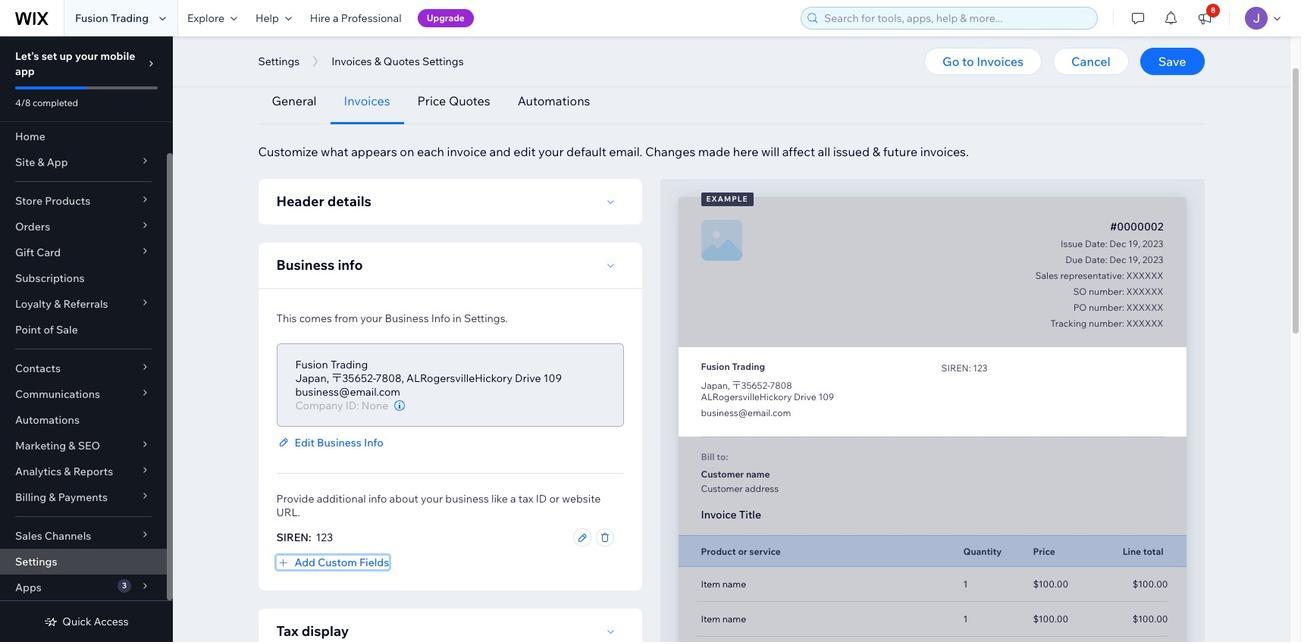 Task type: vqa. For each thing, say whether or not it's contained in the screenshot.


Task type: locate. For each thing, give the bounding box(es) containing it.
name inside bill to: customer name customer address
[[746, 469, 770, 480]]

alrogersvillehickory inside fusion trading japan, 〒35652-7808, alrogersvillehickory drive 109 business@email.com
[[407, 372, 513, 385]]

sidebar element
[[0, 36, 173, 642]]

0 vertical spatial a
[[333, 11, 339, 25]]

business@email.com
[[295, 385, 400, 399], [701, 407, 791, 419]]

0 horizontal spatial quotes
[[384, 55, 420, 68]]

1 horizontal spatial alrogersvillehickory
[[701, 391, 792, 403]]

& right billing
[[49, 491, 56, 504]]

price inside price quotes button
[[418, 93, 446, 108]]

business@email.com for 7808,
[[295, 385, 400, 399]]

add
[[295, 556, 315, 570]]

invoices right to
[[977, 54, 1024, 69]]

japan, left 7808 on the bottom
[[701, 380, 730, 391]]

sales left representative:
[[1036, 270, 1059, 281]]

dec down #0000002
[[1110, 238, 1127, 250]]

company id: none
[[295, 399, 388, 413]]

business@email.com for 7808
[[701, 407, 791, 419]]

settings inside 'link'
[[15, 555, 57, 569]]

fusion inside fusion trading japan, 〒35652-7808, alrogersvillehickory drive 109 business@email.com
[[295, 358, 328, 372]]

date: up representative:
[[1085, 254, 1108, 265]]

1 vertical spatial automations
[[15, 413, 80, 427]]

mobile
[[100, 49, 135, 63]]

apps
[[15, 581, 42, 595]]

1 horizontal spatial settings
[[258, 55, 300, 68]]

4/8 completed
[[15, 97, 78, 108]]

trading inside fusion trading japan, 〒35652-7808, alrogersvillehickory drive 109 business@email.com
[[331, 358, 368, 372]]

none
[[362, 399, 388, 413]]

0 vertical spatial name
[[746, 469, 770, 480]]

help
[[256, 11, 279, 25]]

1 vertical spatial a
[[510, 492, 516, 506]]

settings inside button
[[258, 55, 300, 68]]

1 19, from the top
[[1129, 238, 1141, 250]]

0 horizontal spatial japan,
[[295, 372, 329, 385]]

0 vertical spatial business@email.com
[[295, 385, 400, 399]]

price right quantity
[[1033, 546, 1055, 557]]

title
[[739, 508, 761, 522]]

quick access
[[62, 615, 129, 629]]

4 xxxxxx from the top
[[1127, 318, 1164, 329]]

& right loyalty
[[54, 297, 61, 311]]

109
[[544, 372, 562, 385], [819, 391, 834, 403]]

subscriptions
[[15, 272, 85, 285]]

tab list containing general
[[258, 78, 1205, 124]]

communications
[[15, 388, 100, 401]]

drive inside fusion trading japan, 〒35652-7808, alrogersvillehickory drive 109 business@email.com
[[515, 372, 541, 385]]

a right hire
[[333, 11, 339, 25]]

to:
[[717, 451, 729, 463]]

info left in
[[431, 312, 450, 325]]

0 vertical spatial customer
[[701, 469, 744, 480]]

0 horizontal spatial a
[[333, 11, 339, 25]]

trading inside fusion trading japan, 〒35652-7808 alrogersvillehickory drive 109 business@email.com
[[732, 361, 765, 372]]

customer up invoice
[[701, 483, 743, 494]]

quantity
[[964, 546, 1002, 557]]

0 vertical spatial drive
[[515, 372, 541, 385]]

price for price
[[1033, 546, 1055, 557]]

sales inside #0000002 issue date: dec 19, 2023 due date: dec 19, 2023 sales representative: xxxxxx so number: xxxxxx po number: xxxxxx tracking number: xxxxxx
[[1036, 270, 1059, 281]]

1 horizontal spatial 109
[[819, 391, 834, 403]]

0 vertical spatial siren: 123
[[942, 363, 988, 374]]

0 vertical spatial date:
[[1085, 238, 1108, 250]]

xxxxxx
[[1127, 270, 1164, 281], [1127, 286, 1164, 297], [1127, 302, 1164, 313], [1127, 318, 1164, 329]]

dec up representative:
[[1110, 254, 1127, 265]]

1 vertical spatial number:
[[1089, 302, 1125, 313]]

0 vertical spatial item
[[701, 579, 721, 590]]

0 vertical spatial number:
[[1089, 286, 1125, 297]]

item name
[[701, 579, 746, 590], [701, 614, 746, 625]]

& inside button
[[374, 55, 381, 68]]

0 horizontal spatial siren: 123
[[276, 531, 333, 545]]

trading
[[111, 11, 149, 25], [331, 358, 368, 372], [732, 361, 765, 372]]

trading for fusion trading japan, 〒35652-7808 alrogersvillehickory drive 109 business@email.com
[[732, 361, 765, 372]]

business right edit
[[317, 436, 362, 450]]

business inside edit business info button
[[317, 436, 362, 450]]

0 vertical spatial info
[[431, 312, 450, 325]]

marketing
[[15, 439, 66, 453]]

total
[[1143, 546, 1164, 557]]

2 xxxxxx from the top
[[1127, 286, 1164, 297]]

settings
[[258, 55, 300, 68], [422, 55, 464, 68], [15, 555, 57, 569]]

1 vertical spatial 109
[[819, 391, 834, 403]]

0 horizontal spatial price
[[418, 93, 446, 108]]

changes
[[645, 144, 696, 159]]

go to invoices button
[[925, 48, 1042, 75]]

sales down billing
[[15, 529, 42, 543]]

fields
[[359, 556, 389, 570]]

0 horizontal spatial sales
[[15, 529, 42, 543]]

siren: 123
[[942, 363, 988, 374], [276, 531, 333, 545]]

store products
[[15, 194, 90, 208]]

1 horizontal spatial a
[[510, 492, 516, 506]]

1 vertical spatial item name
[[701, 614, 746, 625]]

alrogersvillehickory for 7808
[[701, 391, 792, 403]]

your right about
[[421, 492, 443, 506]]

2 item from the top
[[701, 614, 721, 625]]

info up from
[[338, 256, 363, 274]]

your right up
[[75, 49, 98, 63]]

business@email.com inside fusion trading japan, 〒35652-7808, alrogersvillehickory drive 109 business@email.com
[[295, 385, 400, 399]]

1 horizontal spatial siren: 123
[[942, 363, 988, 374]]

fusion inside fusion trading japan, 〒35652-7808 alrogersvillehickory drive 109 business@email.com
[[701, 361, 730, 372]]

invoices inside invoices & quotes settings button
[[332, 55, 372, 68]]

comes
[[299, 312, 332, 325]]

1 customer from the top
[[701, 469, 744, 480]]

0 vertical spatial item name
[[701, 579, 746, 590]]

& up invoices button
[[374, 55, 381, 68]]

1 horizontal spatial sales
[[1036, 270, 1059, 281]]

fusion for fusion trading japan, 〒35652-7808, alrogersvillehickory drive 109 business@email.com
[[295, 358, 328, 372]]

0 horizontal spatial settings
[[15, 555, 57, 569]]

edit business info button
[[276, 435, 384, 450]]

drive inside fusion trading japan, 〒35652-7808 alrogersvillehickory drive 109 business@email.com
[[794, 391, 817, 403]]

details
[[327, 193, 372, 210]]

quotes up invoice
[[449, 93, 490, 108]]

settings inside button
[[422, 55, 464, 68]]

1 horizontal spatial 123
[[973, 363, 988, 374]]

gift card button
[[0, 240, 167, 265]]

quotes up invoices button
[[384, 55, 420, 68]]

0 horizontal spatial or
[[549, 492, 560, 506]]

1 date: from the top
[[1085, 238, 1108, 250]]

1 vertical spatial price
[[1033, 546, 1055, 557]]

invoices inside invoices button
[[344, 93, 390, 108]]

2 horizontal spatial trading
[[732, 361, 765, 372]]

1 horizontal spatial japan,
[[701, 380, 730, 391]]

invoices for invoices & quotes settings
[[332, 55, 372, 68]]

3 xxxxxx from the top
[[1127, 302, 1164, 313]]

1 vertical spatial or
[[738, 546, 747, 557]]

1 vertical spatial date:
[[1085, 254, 1108, 265]]

1 horizontal spatial price
[[1033, 546, 1055, 557]]

0 horizontal spatial automations
[[15, 413, 80, 427]]

automations link
[[0, 407, 167, 433]]

customer down the to:
[[701, 469, 744, 480]]

and
[[490, 144, 511, 159]]

price
[[418, 93, 446, 108], [1033, 546, 1055, 557]]

access
[[94, 615, 129, 629]]

1 vertical spatial customer
[[701, 483, 743, 494]]

made
[[698, 144, 731, 159]]

0 horizontal spatial 109
[[544, 372, 562, 385]]

invoices
[[977, 54, 1024, 69], [332, 55, 372, 68], [344, 93, 390, 108]]

info down none
[[364, 436, 384, 450]]

0 vertical spatial 19,
[[1129, 238, 1141, 250]]

business@email.com inside fusion trading japan, 〒35652-7808 alrogersvillehickory drive 109 business@email.com
[[701, 407, 791, 419]]

1 horizontal spatial business@email.com
[[701, 407, 791, 419]]

site & app
[[15, 155, 68, 169]]

number: right po
[[1089, 302, 1125, 313]]

japan, inside fusion trading japan, 〒35652-7808 alrogersvillehickory drive 109 business@email.com
[[701, 380, 730, 391]]

fusion trading japan, 〒35652-7808, alrogersvillehickory drive 109 business@email.com
[[295, 358, 562, 399]]

0 vertical spatial quotes
[[384, 55, 420, 68]]

tab list
[[258, 78, 1205, 124]]

1 horizontal spatial fusion
[[295, 358, 328, 372]]

1 dec from the top
[[1110, 238, 1127, 250]]

1 horizontal spatial info
[[431, 312, 450, 325]]

〒35652- inside fusion trading japan, 〒35652-7808, alrogersvillehickory drive 109 business@email.com
[[332, 372, 376, 385]]

quotes
[[384, 55, 420, 68], [449, 93, 490, 108]]

1 vertical spatial 2023
[[1143, 254, 1164, 265]]

invoices up invoices button
[[332, 55, 372, 68]]

2 vertical spatial business
[[317, 436, 362, 450]]

2 number: from the top
[[1089, 302, 1125, 313]]

japan, inside fusion trading japan, 〒35652-7808, alrogersvillehickory drive 109 business@email.com
[[295, 372, 329, 385]]

or right id
[[549, 492, 560, 506]]

quotes inside button
[[449, 93, 490, 108]]

0 vertical spatial price
[[418, 93, 446, 108]]

〒35652- inside fusion trading japan, 〒35652-7808 alrogersvillehickory drive 109 business@email.com
[[732, 380, 770, 391]]

& for reports
[[64, 465, 71, 479]]

let's set up your mobile app
[[15, 49, 135, 78]]

109 inside fusion trading japan, 〒35652-7808, alrogersvillehickory drive 109 business@email.com
[[544, 372, 562, 385]]

fusion trading
[[75, 11, 149, 25]]

1 horizontal spatial or
[[738, 546, 747, 557]]

0 vertical spatial 1
[[964, 579, 968, 590]]

1 vertical spatial siren:
[[276, 531, 311, 545]]

general
[[272, 93, 317, 108]]

〒35652- for 7808
[[732, 380, 770, 391]]

1 vertical spatial sales
[[15, 529, 42, 543]]

1 vertical spatial dec
[[1110, 254, 1127, 265]]

header details
[[276, 193, 372, 210]]

date: right the issue
[[1085, 238, 1108, 250]]

email.
[[609, 144, 643, 159]]

& for quotes
[[374, 55, 381, 68]]

0 horizontal spatial info
[[364, 436, 384, 450]]

or left service
[[738, 546, 747, 557]]

products
[[45, 194, 90, 208]]

〒35652- for 7808,
[[332, 372, 376, 385]]

edit business info
[[295, 436, 384, 450]]

& left the reports
[[64, 465, 71, 479]]

or inside provide additional info about your business like a tax id or website url.
[[549, 492, 560, 506]]

109 for fusion trading japan, 〒35652-7808, alrogersvillehickory drive 109 business@email.com
[[544, 372, 562, 385]]

billing
[[15, 491, 46, 504]]

fusion for fusion trading
[[75, 11, 108, 25]]

settings up price quotes
[[422, 55, 464, 68]]

0 vertical spatial siren:
[[942, 363, 971, 374]]

automations up edit
[[518, 93, 590, 108]]

alrogersvillehickory up the to:
[[701, 391, 792, 403]]

your inside provide additional info about your business like a tax id or website url.
[[421, 492, 443, 506]]

1 vertical spatial alrogersvillehickory
[[701, 391, 792, 403]]

& left the seo
[[68, 439, 75, 453]]

reports
[[73, 465, 113, 479]]

3 number: from the top
[[1089, 318, 1125, 329]]

0 horizontal spatial 〒35652-
[[332, 372, 376, 385]]

drive for fusion trading japan, 〒35652-7808, alrogersvillehickory drive 109 business@email.com
[[515, 372, 541, 385]]

0 vertical spatial dec
[[1110, 238, 1127, 250]]

invoices.
[[920, 144, 969, 159]]

alrogersvillehickory down in
[[407, 372, 513, 385]]

billing & payments
[[15, 491, 108, 504]]

1 vertical spatial business
[[385, 312, 429, 325]]

sales
[[1036, 270, 1059, 281], [15, 529, 42, 543]]

settings up apps
[[15, 555, 57, 569]]

trading for fusion trading japan, 〒35652-7808, alrogersvillehickory drive 109 business@email.com
[[331, 358, 368, 372]]

fusion
[[75, 11, 108, 25], [295, 358, 328, 372], [701, 361, 730, 372]]

Search for tools, apps, help & more... field
[[820, 8, 1093, 29]]

line
[[1123, 546, 1141, 557]]

0 horizontal spatial info
[[338, 256, 363, 274]]

1 vertical spatial 19,
[[1129, 254, 1141, 265]]

a left tax
[[510, 492, 516, 506]]

7808
[[770, 380, 792, 391]]

1 vertical spatial info
[[364, 436, 384, 450]]

1 vertical spatial item
[[701, 614, 721, 625]]

automations inside button
[[518, 93, 590, 108]]

settings for settings button
[[258, 55, 300, 68]]

0 vertical spatial automations
[[518, 93, 590, 108]]

1 horizontal spatial drive
[[794, 391, 817, 403]]

2 horizontal spatial fusion
[[701, 361, 730, 372]]

0 horizontal spatial 123
[[316, 531, 333, 545]]

automations inside sidebar 'element'
[[15, 413, 80, 427]]

1 horizontal spatial quotes
[[449, 93, 490, 108]]

invoice
[[447, 144, 487, 159]]

gift
[[15, 246, 34, 259]]

&
[[374, 55, 381, 68], [873, 144, 881, 159], [37, 155, 44, 169], [54, 297, 61, 311], [68, 439, 75, 453], [64, 465, 71, 479], [49, 491, 56, 504]]

1 vertical spatial drive
[[794, 391, 817, 403]]

representative:
[[1061, 270, 1125, 281]]

id
[[536, 492, 547, 506]]

this
[[276, 312, 297, 325]]

0 horizontal spatial siren:
[[276, 531, 311, 545]]

custom
[[318, 556, 357, 570]]

drive
[[515, 372, 541, 385], [794, 391, 817, 403]]

automations button
[[504, 78, 604, 124]]

cancel button
[[1053, 48, 1129, 75]]

0 horizontal spatial business@email.com
[[295, 385, 400, 399]]

& right site
[[37, 155, 44, 169]]

business up comes
[[276, 256, 335, 274]]

0 horizontal spatial drive
[[515, 372, 541, 385]]

0 horizontal spatial trading
[[111, 11, 149, 25]]

hire a professional link
[[301, 0, 411, 36]]

price up each
[[418, 93, 446, 108]]

2 vertical spatial number:
[[1089, 318, 1125, 329]]

a
[[333, 11, 339, 25], [510, 492, 516, 506]]

alrogersvillehickory inside fusion trading japan, 〒35652-7808 alrogersvillehickory drive 109 business@email.com
[[701, 391, 792, 403]]

japan, up company
[[295, 372, 329, 385]]

info left about
[[369, 492, 387, 506]]

1 number: from the top
[[1089, 286, 1125, 297]]

1 horizontal spatial trading
[[331, 358, 368, 372]]

109 inside fusion trading japan, 〒35652-7808 alrogersvillehickory drive 109 business@email.com
[[819, 391, 834, 403]]

0 horizontal spatial fusion
[[75, 11, 108, 25]]

& for referrals
[[54, 297, 61, 311]]

number: down representative:
[[1089, 286, 1125, 297]]

bill
[[701, 451, 715, 463]]

1 vertical spatial 1
[[964, 614, 968, 625]]

0 vertical spatial or
[[549, 492, 560, 506]]

0 vertical spatial alrogersvillehickory
[[407, 372, 513, 385]]

2 horizontal spatial settings
[[422, 55, 464, 68]]

1 vertical spatial quotes
[[449, 93, 490, 108]]

0 vertical spatial 2023
[[1143, 238, 1164, 250]]

business left in
[[385, 312, 429, 325]]

save button
[[1140, 48, 1205, 75]]

$100.00
[[1033, 579, 1069, 590], [1133, 579, 1168, 590], [1033, 614, 1069, 625], [1133, 614, 1168, 625]]

settings up "general"
[[258, 55, 300, 68]]

#0000002
[[1110, 220, 1164, 234]]

invoice title
[[701, 508, 761, 522]]

0 horizontal spatial alrogersvillehickory
[[407, 372, 513, 385]]

0 vertical spatial sales
[[1036, 270, 1059, 281]]

1 vertical spatial info
[[369, 492, 387, 506]]

number: right tracking
[[1089, 318, 1125, 329]]

1 xxxxxx from the top
[[1127, 270, 1164, 281]]

1 horizontal spatial info
[[369, 492, 387, 506]]

0 vertical spatial 109
[[544, 372, 562, 385]]

a inside provide additional info about your business like a tax id or website url.
[[510, 492, 516, 506]]

invoices down 'invoices & quotes settings'
[[344, 93, 390, 108]]

2 item name from the top
[[701, 614, 746, 625]]

1 vertical spatial business@email.com
[[701, 407, 791, 419]]

store
[[15, 194, 43, 208]]

automations up the marketing
[[15, 413, 80, 427]]

1 horizontal spatial automations
[[518, 93, 590, 108]]

2 customer from the top
[[701, 483, 743, 494]]

1 horizontal spatial 〒35652-
[[732, 380, 770, 391]]



Task type: describe. For each thing, give the bounding box(es) containing it.
fusion trading japan, 〒35652-7808 alrogersvillehickory drive 109 business@email.com
[[701, 361, 834, 419]]

2 19, from the top
[[1129, 254, 1141, 265]]

settings button
[[251, 50, 307, 73]]

1 vertical spatial name
[[723, 579, 746, 590]]

card
[[37, 246, 61, 259]]

japan, for fusion trading japan, 〒35652-7808 alrogersvillehickory drive 109 business@email.com
[[701, 380, 730, 391]]

so
[[1073, 286, 1087, 297]]

price for price quotes
[[418, 93, 446, 108]]

go to invoices
[[943, 54, 1024, 69]]

general button
[[258, 78, 330, 124]]

referrals
[[63, 297, 108, 311]]

settings for the settings 'link'
[[15, 555, 57, 569]]

product
[[701, 546, 736, 557]]

analytics & reports button
[[0, 459, 167, 485]]

quick access button
[[44, 615, 129, 629]]

invoices button
[[330, 78, 404, 124]]

contacts button
[[0, 356, 167, 381]]

of
[[44, 323, 54, 337]]

alrogersvillehickory for 7808,
[[407, 372, 513, 385]]

edit
[[514, 144, 536, 159]]

1 vertical spatial siren: 123
[[276, 531, 333, 545]]

price quotes
[[418, 93, 490, 108]]

add custom fields
[[295, 556, 389, 570]]

japan, for fusion trading japan, 〒35652-7808, alrogersvillehickory drive 109 business@email.com
[[295, 372, 329, 385]]

7808,
[[376, 372, 404, 385]]

edit
[[295, 436, 315, 450]]

home link
[[0, 124, 167, 149]]

automations for automations link
[[15, 413, 80, 427]]

business
[[445, 492, 489, 506]]

& left future
[[873, 144, 881, 159]]

sale
[[56, 323, 78, 337]]

id:
[[346, 399, 359, 413]]

& for app
[[37, 155, 44, 169]]

in
[[453, 312, 462, 325]]

tax
[[276, 623, 299, 640]]

2 2023 from the top
[[1143, 254, 1164, 265]]

business info
[[276, 256, 363, 274]]

loyalty & referrals button
[[0, 291, 167, 317]]

price quotes button
[[404, 78, 504, 124]]

address
[[745, 483, 779, 494]]

settings link
[[0, 549, 167, 575]]

automations for automations button
[[518, 93, 590, 108]]

billing & payments button
[[0, 485, 167, 510]]

point of sale
[[15, 323, 78, 337]]

your inside let's set up your mobile app
[[75, 49, 98, 63]]

drive for fusion trading japan, 〒35652-7808 alrogersvillehickory drive 109 business@email.com
[[794, 391, 817, 403]]

1 2023 from the top
[[1143, 238, 1164, 250]]

2 dec from the top
[[1110, 254, 1127, 265]]

header
[[276, 193, 324, 210]]

here
[[733, 144, 759, 159]]

quotes inside button
[[384, 55, 420, 68]]

1 horizontal spatial siren:
[[942, 363, 971, 374]]

8 button
[[1188, 0, 1222, 36]]

about
[[389, 492, 419, 506]]

future
[[883, 144, 918, 159]]

display
[[302, 623, 349, 640]]

1 1 from the top
[[964, 579, 968, 590]]

let's
[[15, 49, 39, 63]]

product or service
[[701, 546, 781, 557]]

up
[[60, 49, 73, 63]]

customize what appears on each invoice and edit your default email. changes made here will affect all issued & future invoices.
[[258, 144, 969, 159]]

add custom fields button
[[276, 556, 389, 570]]

home
[[15, 130, 45, 143]]

info inside provide additional info about your business like a tax id or website url.
[[369, 492, 387, 506]]

trading for fusion trading
[[111, 11, 149, 25]]

tax
[[519, 492, 534, 506]]

default
[[567, 144, 607, 159]]

1 item from the top
[[701, 579, 721, 590]]

invoices & quotes settings
[[332, 55, 464, 68]]

fusion for fusion trading japan, 〒35652-7808 alrogersvillehickory drive 109 business@email.com
[[701, 361, 730, 372]]

& for seo
[[68, 439, 75, 453]]

sales inside sales channels popup button
[[15, 529, 42, 543]]

completed
[[33, 97, 78, 108]]

your right edit
[[539, 144, 564, 159]]

provide
[[276, 492, 314, 506]]

site & app button
[[0, 149, 167, 175]]

point
[[15, 323, 41, 337]]

#0000002 issue date: dec 19, 2023 due date: dec 19, 2023 sales representative: xxxxxx so number: xxxxxx po number: xxxxxx tracking number: xxxxxx
[[1036, 220, 1164, 329]]

0 vertical spatial 123
[[973, 363, 988, 374]]

channels
[[45, 529, 91, 543]]

your right from
[[360, 312, 382, 325]]

invoices & quotes settings button
[[324, 50, 471, 73]]

1 vertical spatial 123
[[316, 531, 333, 545]]

affect
[[782, 144, 815, 159]]

invoices for invoices
[[344, 93, 390, 108]]

2 date: from the top
[[1085, 254, 1108, 265]]

0 vertical spatial business
[[276, 256, 335, 274]]

professional
[[341, 11, 402, 25]]

contacts
[[15, 362, 61, 375]]

invoices inside go to invoices button
[[977, 54, 1024, 69]]

gift card
[[15, 246, 61, 259]]

issue
[[1061, 238, 1083, 250]]

like
[[491, 492, 508, 506]]

8
[[1211, 5, 1216, 15]]

each
[[417, 144, 444, 159]]

109 for fusion trading japan, 〒35652-7808 alrogersvillehickory drive 109 business@email.com
[[819, 391, 834, 403]]

help button
[[246, 0, 301, 36]]

from
[[334, 312, 358, 325]]

point of sale link
[[0, 317, 167, 343]]

on
[[400, 144, 414, 159]]

this comes from your business info in settings.
[[276, 312, 508, 325]]

communications button
[[0, 381, 167, 407]]

2 vertical spatial name
[[723, 614, 746, 625]]

2 1 from the top
[[964, 614, 968, 625]]

sales channels
[[15, 529, 91, 543]]

tax display
[[276, 623, 349, 640]]

info inside button
[[364, 436, 384, 450]]

& for payments
[[49, 491, 56, 504]]

site
[[15, 155, 35, 169]]

appears
[[351, 144, 397, 159]]

4/8
[[15, 97, 31, 108]]

1 item name from the top
[[701, 579, 746, 590]]

additional
[[317, 492, 366, 506]]

loyalty & referrals
[[15, 297, 108, 311]]

upgrade
[[427, 12, 465, 24]]

to
[[962, 54, 974, 69]]

3
[[122, 581, 127, 591]]

0 vertical spatial info
[[338, 256, 363, 274]]

cancel
[[1072, 54, 1111, 69]]

will
[[761, 144, 780, 159]]



